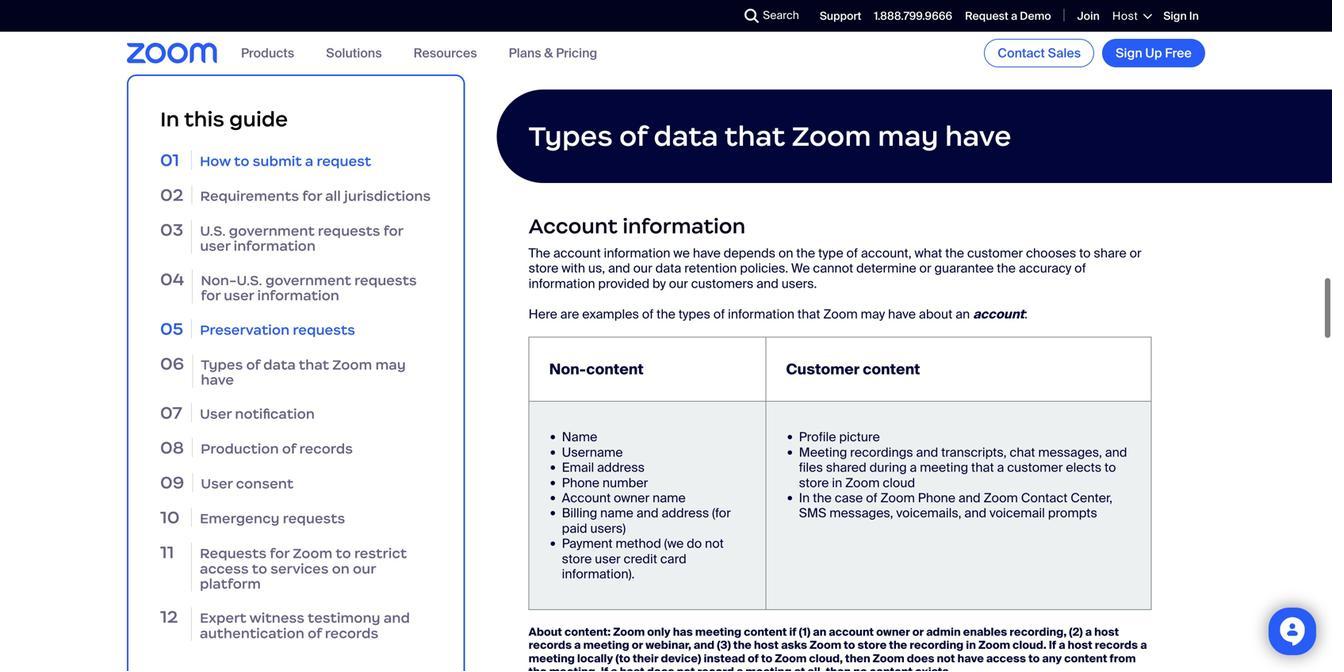 Task type: describe. For each thing, give the bounding box(es) containing it.
host button
[[1113, 9, 1151, 23]]

sign up free
[[1116, 45, 1192, 61]]

access inside requests for zoom to restrict access to services on our platform
[[200, 561, 249, 578]]

information inside above, and must specify the particular account, host, and/or meeting information to be preserved.
[[765, 26, 832, 43]]

their
[[633, 652, 659, 667]]

to left any
[[1029, 652, 1040, 667]]

requests for preservation requests
[[293, 321, 355, 339]]

do
[[687, 536, 702, 553]]

owner inside about content: zoom only has meeting content if (1) an account owner or admin enables recording, (2) a host records a meeting or webinar, and (3) the host asks zoom to store the recording in zoom cloud. if a host records a meeting locally (to their device) instead of to zoom cloud, then zoom does not have access to any content from the meeting. if a host does not record a meeting at all, then no content exists.
[[877, 625, 910, 640]]

device)
[[661, 652, 702, 667]]

that inside profile picture meeting recordings and transcripts, chat messages, and files shared during a meeting that a customer elects to store in zoom cloud in the case of zoom phone and zoom contact center, sms messages, voicemails, and voicemail prompts
[[972, 460, 994, 476]]

0 horizontal spatial name
[[600, 505, 634, 522]]

zoom inside requests for zoom to restrict access to services on our platform
[[293, 545, 333, 563]]

content right customer
[[863, 360, 921, 380]]

1 horizontal spatial name
[[653, 490, 686, 507]]

host right any
[[1068, 639, 1093, 653]]

and right during
[[916, 444, 939, 461]]

1 vertical spatial may
[[861, 306, 885, 323]]

0 horizontal spatial not
[[677, 665, 695, 672]]

0 vertical spatial types
[[529, 119, 613, 154]]

us,
[[588, 260, 605, 277]]

types inside types of data that zoom may have
[[201, 356, 243, 374]]

2 horizontal spatial our
[[669, 276, 688, 292]]

1 horizontal spatial if
[[1049, 639, 1057, 653]]

(2)
[[1069, 625, 1083, 640]]

preservation requests must meet all of the requirements for all jurisdictions
[[529, 11, 973, 28]]

method
[[616, 536, 661, 553]]

1 vertical spatial in
[[160, 106, 180, 132]]

users.
[[782, 276, 817, 292]]

chooses
[[1026, 245, 1077, 262]]

may inside types of data that zoom may have
[[376, 356, 406, 374]]

the left accuracy
[[997, 260, 1016, 277]]

only
[[647, 625, 671, 640]]

services
[[271, 561, 329, 578]]

about
[[919, 306, 953, 323]]

0 horizontal spatial types of data that zoom may have
[[201, 356, 406, 389]]

join link
[[1078, 9, 1100, 23]]

11
[[160, 542, 174, 564]]

1 horizontal spatial types of data that zoom may have
[[529, 119, 1012, 154]]

0 vertical spatial contact
[[998, 45, 1045, 61]]

1 vertical spatial address
[[662, 505, 709, 522]]

for right support
[[864, 11, 879, 28]]

01
[[160, 149, 179, 171]]

support link
[[820, 9, 862, 23]]

chat
[[1010, 444, 1036, 461]]

witness
[[249, 610, 305, 627]]

or right share
[[1130, 245, 1142, 262]]

or right the (to
[[632, 639, 643, 653]]

all,
[[808, 665, 824, 672]]

admin
[[927, 625, 961, 640]]

customer content
[[787, 360, 921, 380]]

account, inside "the account information we have depends on the type of account, what the customer chooses to share or store with us, and our data retention policies. we cannot determine or guarantee the accuracy of information provided by our customers and users."
[[861, 245, 912, 262]]

of inside about content: zoom only has meeting content if (1) an account owner or admin enables recording, (2) a host records a meeting or webinar, and (3) the host asks zoom to store the recording in zoom cloud. if a host records a meeting locally (to their device) instead of to zoom cloud, then zoom does not have access to any content from the meeting. if a host does not record a meeting at all, then no content exists.
[[748, 652, 759, 667]]

with
[[562, 260, 585, 277]]

record
[[698, 665, 734, 672]]

1.888.799.9666
[[874, 9, 953, 23]]

content down examples
[[586, 360, 644, 380]]

content right no
[[870, 665, 913, 672]]

requests for preservation requests must meet all of the requirements for all jurisdictions
[[605, 11, 657, 28]]

must for requests
[[660, 11, 689, 28]]

1.888.799.9666 link
[[874, 9, 953, 23]]

recordings
[[850, 444, 913, 461]]

here
[[529, 306, 558, 323]]

1 horizontal spatial our
[[633, 260, 653, 277]]

records down notification
[[299, 441, 353, 458]]

notification
[[235, 406, 315, 423]]

in inside profile picture meeting recordings and transcripts, chat messages, and files shared during a meeting that a customer elects to store in zoom cloud in the case of zoom phone and zoom contact center, sms messages, voicemails, and voicemail prompts
[[799, 490, 810, 507]]

has
[[673, 625, 693, 640]]

we
[[792, 260, 810, 277]]

access inside about content: zoom only has meeting content if (1) an account owner or admin enables recording, (2) a host records a meeting or webinar, and (3) the host asks zoom to store the recording in zoom cloud. if a host records a meeting locally (to their device) instead of to zoom cloud, then zoom does not have access to any content from the meeting. if a host does not record a meeting at all, then no content exists.
[[987, 652, 1026, 667]]

0 vertical spatial in
[[1190, 9, 1199, 23]]

content left if
[[744, 625, 787, 640]]

and inside about content: zoom only has meeting content if (1) an account owner or admin enables recording, (2) a host records a meeting or webinar, and (3) the host asks zoom to store the recording in zoom cloud. if a host records a meeting locally (to their device) instead of to zoom cloud, then zoom does not have access to any content from the meeting. if a host does not record a meeting at all, then no content exists.
[[694, 639, 715, 653]]

and down transcripts,
[[959, 490, 981, 507]]

information down account information
[[604, 245, 671, 262]]

the right "what"
[[946, 245, 965, 262]]

or left admin
[[913, 625, 924, 640]]

products
[[241, 45, 294, 61]]

on inside "the account information we have depends on the type of account, what the customer chooses to share or store with us, and our data retention policies. we cannot determine or guarantee the accuracy of information provided by our customers and users."
[[779, 245, 794, 262]]

resources
[[414, 45, 477, 61]]

elects
[[1066, 460, 1102, 476]]

(we
[[664, 536, 684, 553]]

to up no
[[844, 639, 855, 653]]

how to submit a request
[[200, 153, 371, 170]]

and left users.
[[757, 276, 779, 292]]

name
[[562, 429, 598, 446]]

request a demo
[[965, 9, 1052, 23]]

records up meeting.
[[529, 639, 572, 653]]

and right elects
[[1105, 444, 1128, 461]]

customer inside profile picture meeting recordings and transcripts, chat messages, and files shared during a meeting that a customer elects to store in zoom cloud in the case of zoom phone and zoom contact center, sms messages, voicemails, and voicemail prompts
[[1008, 460, 1063, 476]]

then left no
[[826, 665, 851, 672]]

an inside about content: zoom only has meeting content if (1) an account owner or admin enables recording, (2) a host records a meeting or webinar, and (3) the host asks zoom to store the recording in zoom cloud. if a host records a meeting locally (to their device) instead of to zoom cloud, then zoom does not have access to any content from the meeting. if a host does not record a meeting at all, then no content exists.
[[813, 625, 827, 640]]

data inside "the account information we have depends on the type of account, what the customer chooses to share or store with us, and our data retention policies. we cannot determine or guarantee the accuracy of information provided by our customers and users."
[[656, 260, 682, 277]]

expert
[[200, 610, 246, 627]]

1 horizontal spatial all
[[725, 11, 739, 28]]

no
[[854, 665, 867, 672]]

phone inside profile picture meeting recordings and transcripts, chat messages, and files shared during a meeting that a customer elects to store in zoom cloud in the case of zoom phone and zoom contact center, sms messages, voicemails, and voicemail prompts
[[918, 490, 956, 507]]

meeting down about
[[529, 652, 575, 667]]

user inside name username email address phone number account owner name billing name and address (for paid users) payment method (we do not store user credit card information).
[[595, 551, 621, 568]]

account inside about content: zoom only has meeting content if (1) an account owner or admin enables recording, (2) a host records a meeting or webinar, and (3) the host asks zoom to store the recording in zoom cloud. if a host records a meeting locally (to their device) instead of to zoom cloud, then zoom does not have access to any content from the meeting. if a host does not record a meeting at all, then no content exists.
[[829, 625, 874, 640]]

host right (2)
[[1095, 625, 1119, 640]]

preservation for preservation requests must meet all of the requirements for all jurisdictions
[[529, 11, 602, 28]]

a up meeting.
[[574, 639, 581, 653]]

name username email address phone number account owner name billing name and address (for paid users) payment method (we do not store user credit card information).
[[562, 429, 731, 583]]

user consent
[[201, 475, 294, 493]]

sign in link
[[1164, 9, 1199, 23]]

a left their
[[611, 665, 618, 672]]

guide
[[229, 106, 288, 132]]

information down policies.
[[728, 306, 795, 323]]

payment
[[562, 536, 613, 553]]

requests inside u.s. government requests for user information
[[318, 222, 380, 240]]

account inside name username email address phone number account owner name billing name and address (for paid users) payment method (we do not store user credit card information).
[[562, 490, 611, 507]]

in this guide
[[160, 106, 288, 132]]

information inside non-u.s. government requests for user information
[[257, 287, 339, 304]]

host right locally
[[620, 665, 645, 672]]

profile
[[799, 429, 836, 446]]

1 vertical spatial if
[[601, 665, 609, 672]]

request
[[965, 9, 1009, 23]]

store inside "the account information we have depends on the type of account, what the customer chooses to share or store with us, and our data retention policies. we cannot determine or guarantee the accuracy of information provided by our customers and users."
[[529, 260, 559, 277]]

to left asks
[[761, 652, 773, 667]]

non-content
[[549, 360, 644, 380]]

if
[[790, 625, 797, 640]]

05
[[160, 318, 183, 340]]

requests inside non-u.s. government requests for user information
[[355, 272, 417, 289]]

(to
[[616, 652, 631, 667]]

meeting
[[799, 444, 847, 461]]

emergency
[[200, 510, 280, 528]]

types
[[679, 306, 711, 323]]

requirements for all jurisdictions
[[200, 187, 431, 205]]

user for 07
[[200, 406, 232, 423]]

meeting inside above, and must specify the particular account, host, and/or meeting information to be preserved.
[[714, 26, 762, 43]]

are
[[561, 306, 579, 323]]

email
[[562, 460, 594, 476]]

to left services
[[252, 561, 267, 578]]

voicemail
[[990, 505, 1045, 522]]

share
[[1094, 245, 1127, 262]]

or left guarantee
[[920, 260, 932, 277]]

2 horizontal spatial not
[[937, 652, 955, 667]]

plans
[[509, 45, 542, 61]]

the inside above, and must specify the particular account, host, and/or meeting information to be preserved.
[[1120, 11, 1139, 28]]

host left asks
[[754, 639, 779, 653]]

for inside requests for zoom to restrict access to services on our platform
[[270, 545, 290, 563]]

what
[[915, 245, 943, 262]]

shared
[[826, 460, 867, 476]]

requests for emergency requests
[[283, 510, 345, 528]]

records right (2)
[[1095, 639, 1138, 653]]

requirements for all jurisdictions link
[[778, 11, 973, 28]]

10
[[160, 507, 180, 529]]

user for 09
[[201, 475, 233, 493]]

meeting up "instead"
[[695, 625, 742, 640]]

profile picture meeting recordings and transcripts, chat messages, and files shared during a meeting that a customer elects to store in zoom cloud in the case of zoom phone and zoom contact center, sms messages, voicemails, and voicemail prompts
[[799, 429, 1128, 522]]

during
[[870, 460, 907, 476]]

a right from
[[1141, 639, 1147, 653]]

policies.
[[740, 260, 789, 277]]

and/or
[[673, 26, 711, 43]]

and left voicemail
[[965, 505, 987, 522]]

the right '(3)'
[[734, 639, 752, 653]]

pricing
[[556, 45, 598, 61]]

0 horizontal spatial address
[[597, 460, 645, 476]]

expert witness testimony and authentication of records
[[200, 610, 410, 643]]

meeting up meeting.
[[583, 639, 630, 653]]

paid
[[562, 521, 588, 537]]

for up u.s. government requests for user information
[[302, 187, 322, 205]]

jurisdictions
[[344, 187, 431, 205]]

and inside above, and must specify the particular account, host, and/or meeting information to be preserved.
[[1018, 11, 1040, 28]]

non- for u.s.
[[201, 272, 237, 289]]



Task type: vqa. For each thing, say whether or not it's contained in the screenshot.
– within the – And Enable In-Person And Remote Participants To Interact In Real Time. Simple To Start A Meeting, Book A Room, And Share Content, Zoom Rooms Are The Conference Room Experience You'Ve Always Wanted.
no



Task type: locate. For each thing, give the bounding box(es) containing it.
store down paid
[[562, 551, 592, 568]]

records inside expert witness testimony and authentication of records
[[325, 625, 379, 643]]

search
[[763, 8, 799, 23]]

account up with
[[529, 214, 618, 239]]

for down 'emergency requests'
[[270, 545, 290, 563]]

0 horizontal spatial all
[[325, 187, 341, 205]]

users)
[[591, 521, 626, 537]]

store inside profile picture meeting recordings and transcripts, chat messages, and files shared during a meeting that a customer elects to store in zoom cloud in the case of zoom phone and zoom contact center, sms messages, voicemails, and voicemail prompts
[[799, 475, 829, 492]]

1 vertical spatial sign
[[1116, 45, 1143, 61]]

1 horizontal spatial types
[[529, 119, 613, 154]]

1 horizontal spatial in
[[799, 490, 810, 507]]

address right email
[[597, 460, 645, 476]]

account inside "the account information we have depends on the type of account, what the customer chooses to share or store with us, and our data retention policies. we cannot determine or guarantee the accuracy of information provided by our customers and users."
[[554, 245, 601, 262]]

submit
[[253, 153, 302, 170]]

instead
[[704, 652, 746, 667]]

2 vertical spatial user
[[595, 551, 621, 568]]

1 horizontal spatial non-
[[549, 360, 586, 380]]

to right elects
[[1105, 460, 1117, 476]]

on up users.
[[779, 245, 794, 262]]

name down 'number'
[[600, 505, 634, 522]]

of
[[742, 11, 753, 28], [620, 119, 647, 154], [847, 245, 858, 262], [1075, 260, 1086, 277], [642, 306, 654, 323], [714, 306, 725, 323], [246, 356, 260, 374], [282, 441, 296, 458], [866, 490, 878, 507], [308, 625, 322, 643], [748, 652, 759, 667]]

up
[[1146, 45, 1162, 61]]

owner inside name username email address phone number account owner name billing name and address (for paid users) payment method (we do not store user credit card information).
[[614, 490, 650, 507]]

information down the search
[[765, 26, 832, 43]]

on inside requests for zoom to restrict access to services on our platform
[[332, 561, 350, 578]]

does down admin
[[907, 652, 935, 667]]

information
[[765, 26, 832, 43], [623, 214, 746, 239], [234, 238, 316, 255], [604, 245, 671, 262], [529, 276, 595, 292], [257, 287, 339, 304], [728, 306, 795, 323]]

2 vertical spatial account
[[829, 625, 874, 640]]

messages, down shared
[[830, 505, 894, 522]]

user up preservation requests
[[224, 287, 254, 304]]

0 horizontal spatial in
[[832, 475, 843, 492]]

u.s. inside u.s. government requests for user information
[[200, 222, 226, 240]]

a right (2)
[[1086, 625, 1092, 640]]

types
[[529, 119, 613, 154], [201, 356, 243, 374]]

on right services
[[332, 561, 350, 578]]

store inside about content: zoom only has meeting content if (1) an account owner or admin enables recording, (2) a host records a meeting or webinar, and (3) the host asks zoom to store the recording in zoom cloud. if a host records a meeting locally (to their device) instead of to zoom cloud, then zoom does not have access to any content from the meeting. if a host does not record a meeting at all, then no content exists.
[[858, 639, 887, 653]]

join
[[1078, 9, 1100, 23]]

1 vertical spatial owner
[[877, 625, 910, 640]]

1 vertical spatial access
[[987, 652, 1026, 667]]

0 vertical spatial account
[[554, 245, 601, 262]]

1 horizontal spatial in
[[966, 639, 976, 653]]

government
[[229, 222, 315, 240], [266, 272, 351, 289]]

0 horizontal spatial phone
[[562, 475, 600, 492]]

in right admin
[[966, 639, 976, 653]]

09
[[160, 472, 184, 494]]

in down files
[[799, 490, 810, 507]]

store
[[529, 260, 559, 277], [799, 475, 829, 492], [562, 551, 592, 568], [858, 639, 887, 653]]

the left recording at right
[[889, 639, 908, 653]]

non- inside non-u.s. government requests for user information
[[201, 272, 237, 289]]

0 vertical spatial owner
[[614, 490, 650, 507]]

0 vertical spatial may
[[878, 119, 939, 154]]

1 vertical spatial contact
[[1021, 490, 1068, 507]]

prompts
[[1048, 505, 1098, 522]]

the right meet
[[756, 11, 775, 28]]

0 vertical spatial non-
[[201, 272, 237, 289]]

the
[[756, 11, 775, 28], [1120, 11, 1139, 28], [797, 245, 816, 262], [946, 245, 965, 262], [997, 260, 1016, 277], [657, 306, 676, 323], [813, 490, 832, 507], [734, 639, 752, 653], [889, 639, 908, 653], [529, 665, 547, 672]]

store inside name username email address phone number account owner name billing name and address (for paid users) payment method (we do not store user credit card information).
[[562, 551, 592, 568]]

preservation for preservation requests
[[200, 321, 290, 339]]

u.s. up preservation requests
[[237, 272, 262, 289]]

2 horizontal spatial all
[[882, 11, 895, 28]]

the left types
[[657, 306, 676, 323]]

above,
[[976, 11, 1015, 28]]

sign up free
[[1164, 9, 1187, 23]]

the left type
[[797, 245, 816, 262]]

1 horizontal spatial address
[[662, 505, 709, 522]]

specify
[[1075, 11, 1117, 28]]

0 horizontal spatial preservation
[[200, 321, 290, 339]]

store up sms
[[799, 475, 829, 492]]

determine
[[857, 260, 917, 277]]

card
[[660, 551, 687, 568]]

access up expert on the left bottom of page
[[200, 561, 249, 578]]

1 horizontal spatial not
[[705, 536, 724, 553]]

0 vertical spatial user
[[200, 238, 230, 255]]

sign left up
[[1116, 45, 1143, 61]]

voicemails,
[[897, 505, 962, 522]]

meet
[[692, 11, 722, 28]]

must for and
[[1043, 11, 1072, 28]]

0 horizontal spatial must
[[660, 11, 689, 28]]

requirements
[[778, 11, 861, 28], [200, 187, 299, 205]]

sign for sign in
[[1164, 9, 1187, 23]]

in inside profile picture meeting recordings and transcripts, chat messages, and files shared during a meeting that a customer elects to store in zoom cloud in the case of zoom phone and zoom contact center, sms messages, voicemails, and voicemail prompts
[[832, 475, 843, 492]]

0 vertical spatial if
[[1049, 639, 1057, 653]]

and right us, at left top
[[608, 260, 630, 277]]

all right be
[[882, 11, 895, 28]]

information up we
[[623, 214, 746, 239]]

if
[[1049, 639, 1057, 653], [601, 665, 609, 672]]

2 horizontal spatial account
[[973, 306, 1025, 323]]

sign inside 'link'
[[1116, 45, 1143, 61]]

0 vertical spatial u.s.
[[200, 222, 226, 240]]

preservation up pricing
[[529, 11, 602, 28]]

cloud.
[[1013, 639, 1047, 653]]

an right about
[[956, 306, 970, 323]]

0 horizontal spatial types
[[201, 356, 243, 374]]

government down requirements for all jurisdictions
[[229, 222, 315, 240]]

0 vertical spatial account,
[[587, 26, 638, 43]]

in inside about content: zoom only has meeting content if (1) an account owner or admin enables recording, (2) a host records a meeting or webinar, and (3) the host asks zoom to store the recording in zoom cloud. if a host records a meeting locally (to their device) instead of to zoom cloud, then zoom does not have access to any content from the meeting. if a host does not record a meeting at all, then no content exists.
[[966, 639, 976, 653]]

u.s. inside non-u.s. government requests for user information
[[237, 272, 262, 289]]

government inside non-u.s. government requests for user information
[[266, 272, 351, 289]]

0 horizontal spatial does
[[647, 665, 675, 672]]

0 horizontal spatial sign
[[1116, 45, 1143, 61]]

preservation
[[529, 11, 602, 28], [200, 321, 290, 339]]

products button
[[241, 45, 294, 61]]

1 vertical spatial on
[[332, 561, 350, 578]]

to inside "the account information we have depends on the type of account, what the customer chooses to share or store with us, and our data retention policies. we cannot determine or guarantee the accuracy of information provided by our customers and users."
[[1080, 245, 1091, 262]]

asks
[[781, 639, 808, 653]]

all right meet
[[725, 11, 739, 28]]

free
[[1165, 45, 1192, 61]]

of inside expert witness testimony and authentication of records
[[308, 625, 322, 643]]

the right specify
[[1120, 11, 1139, 28]]

0 horizontal spatial on
[[332, 561, 350, 578]]

0 vertical spatial address
[[597, 460, 645, 476]]

files
[[799, 460, 823, 476]]

our inside requests for zoom to restrict access to services on our platform
[[353, 561, 376, 578]]

1 horizontal spatial an
[[956, 306, 970, 323]]

to inside profile picture meeting recordings and transcripts, chat messages, and files shared during a meeting that a customer elects to store in zoom cloud in the case of zoom phone and zoom contact center, sms messages, voicemails, and voicemail prompts
[[1105, 460, 1117, 476]]

2 vertical spatial in
[[799, 490, 810, 507]]

authentication
[[200, 625, 305, 643]]

preservation right 05
[[200, 321, 290, 339]]

06
[[160, 353, 184, 374]]

1 vertical spatial data
[[656, 260, 682, 277]]

and inside expert witness testimony and authentication of records
[[384, 610, 410, 627]]

non- for content
[[549, 360, 586, 380]]

1 horizontal spatial sign
[[1164, 9, 1187, 23]]

contact down request a demo link
[[998, 45, 1045, 61]]

store up no
[[858, 639, 887, 653]]

phone right the 'cloud'
[[918, 490, 956, 507]]

account
[[529, 214, 618, 239], [562, 490, 611, 507]]

0 vertical spatial messages,
[[1039, 444, 1102, 461]]

0 horizontal spatial u.s.
[[200, 222, 226, 240]]

the account information we have depends on the type of account, what the customer chooses to share or store with us, and our data retention policies. we cannot determine or guarantee the accuracy of information provided by our customers and users.
[[529, 245, 1142, 292]]

credit
[[624, 551, 657, 568]]

account up cloud,
[[829, 625, 874, 640]]

0 vertical spatial sign
[[1164, 9, 1187, 23]]

1 horizontal spatial must
[[1043, 11, 1072, 28]]

to
[[835, 26, 846, 43], [234, 153, 249, 170], [1080, 245, 1091, 262], [1105, 460, 1117, 476], [336, 545, 351, 563], [252, 561, 267, 578], [844, 639, 855, 653], [761, 652, 773, 667], [1029, 652, 1040, 667]]

1 horizontal spatial account,
[[861, 245, 912, 262]]

1 vertical spatial account
[[973, 306, 1025, 323]]

records
[[299, 441, 353, 458], [325, 625, 379, 643], [529, 639, 572, 653], [1095, 639, 1138, 653]]

a left (2)
[[1059, 639, 1066, 653]]

plans & pricing link
[[509, 45, 598, 61]]

a right 'submit'
[[305, 153, 314, 170]]

0 horizontal spatial requirements
[[200, 187, 299, 205]]

does down webinar,
[[647, 665, 675, 672]]

by
[[653, 276, 666, 292]]

user inside non-u.s. government requests for user information
[[224, 287, 254, 304]]

meeting left at
[[746, 665, 792, 672]]

support
[[820, 9, 862, 23]]

1 vertical spatial user
[[201, 475, 233, 493]]

0 horizontal spatial messages,
[[830, 505, 894, 522]]

1 vertical spatial user
[[224, 287, 254, 304]]

0 horizontal spatial owner
[[614, 490, 650, 507]]

picture
[[839, 429, 880, 446]]

user
[[200, 238, 230, 255], [224, 287, 254, 304], [595, 551, 621, 568]]

of inside profile picture meeting recordings and transcripts, chat messages, and files shared during a meeting that a customer elects to store in zoom cloud in the case of zoom phone and zoom contact center, sms messages, voicemails, and voicemail prompts
[[866, 490, 878, 507]]

1 horizontal spatial on
[[779, 245, 794, 262]]

customer left elects
[[1008, 460, 1063, 476]]

the inside profile picture meeting recordings and transcripts, chat messages, and files shared during a meeting that a customer elects to store in zoom cloud in the case of zoom phone and zoom contact center, sms messages, voicemails, and voicemail prompts
[[813, 490, 832, 507]]

a right record
[[737, 665, 743, 672]]

1 must from the left
[[660, 11, 689, 28]]

account, left "what"
[[861, 245, 912, 262]]

any
[[1043, 652, 1062, 667]]

information inside u.s. government requests for user information
[[234, 238, 316, 255]]

0 horizontal spatial in
[[160, 106, 180, 132]]

the
[[529, 245, 551, 262]]

account, inside above, and must specify the particular account, host, and/or meeting information to be preserved.
[[587, 26, 638, 43]]

1 horizontal spatial messages,
[[1039, 444, 1102, 461]]

(1)
[[799, 625, 811, 640]]

does
[[907, 652, 935, 667], [647, 665, 675, 672]]

0 vertical spatial in
[[832, 475, 843, 492]]

1 horizontal spatial account
[[829, 625, 874, 640]]

0 vertical spatial preservation
[[529, 11, 602, 28]]

1 vertical spatial messages,
[[830, 505, 894, 522]]

1 vertical spatial in
[[966, 639, 976, 653]]

webinar,
[[646, 639, 692, 653]]

a right during
[[910, 460, 917, 476]]

account,
[[587, 26, 638, 43], [861, 245, 912, 262]]

1 vertical spatial an
[[813, 625, 827, 640]]

have inside "the account information we have depends on the type of account, what the customer chooses to share or store with us, and our data retention policies. we cannot determine or guarantee the accuracy of information provided by our customers and users."
[[693, 245, 721, 262]]

2 horizontal spatial in
[[1190, 9, 1199, 23]]

not down admin
[[937, 652, 955, 667]]

an
[[956, 306, 970, 323], [813, 625, 827, 640]]

2 must from the left
[[1043, 11, 1072, 28]]

not right "do"
[[705, 536, 724, 553]]

1 vertical spatial types of data that zoom may have
[[201, 356, 406, 389]]

meeting inside profile picture meeting recordings and transcripts, chat messages, and files shared during a meeting that a customer elects to store in zoom cloud in the case of zoom phone and zoom contact center, sms messages, voicemails, and voicemail prompts
[[920, 460, 969, 476]]

not
[[705, 536, 724, 553], [937, 652, 955, 667], [677, 665, 695, 672]]

user
[[200, 406, 232, 423], [201, 475, 233, 493]]

how
[[200, 153, 231, 170]]

12
[[160, 607, 178, 628]]

phone
[[562, 475, 600, 492], [918, 490, 956, 507]]

1 horizontal spatial preservation
[[529, 11, 602, 28]]

content:
[[565, 625, 611, 640]]

1 vertical spatial preservation
[[200, 321, 290, 339]]

to left be
[[835, 26, 846, 43]]

sign for sign up free
[[1116, 45, 1143, 61]]

sign up free link
[[1103, 39, 1206, 67]]

zoom logo image
[[127, 43, 217, 63]]

our left by
[[633, 260, 653, 277]]

that
[[725, 119, 785, 154], [798, 306, 821, 323], [299, 356, 329, 374], [972, 460, 994, 476]]

1 vertical spatial account,
[[861, 245, 912, 262]]

for inside u.s. government requests for user information
[[384, 222, 403, 240]]

all down request
[[325, 187, 341, 205]]

for inside non-u.s. government requests for user information
[[201, 287, 221, 304]]

requests for zoom to restrict access to services on our platform
[[200, 545, 407, 593]]

1 horizontal spatial does
[[907, 652, 935, 667]]

1 horizontal spatial access
[[987, 652, 1026, 667]]

host,
[[641, 26, 670, 43]]

and left '(3)'
[[694, 639, 715, 653]]

customer left chooses
[[968, 245, 1023, 262]]

solutions
[[326, 45, 382, 61]]

0 vertical spatial access
[[200, 561, 249, 578]]

meeting right the 'cloud'
[[920, 460, 969, 476]]

depends
[[724, 245, 776, 262]]

a left demo
[[1011, 9, 1018, 23]]

the left meeting.
[[529, 665, 547, 672]]

name up (we
[[653, 490, 686, 507]]

at
[[794, 665, 805, 672]]

1 vertical spatial customer
[[1008, 460, 1063, 476]]

0 vertical spatial government
[[229, 222, 315, 240]]

here are examples of the types of information that zoom may have about an account :
[[529, 306, 1028, 323]]

account, up pricing
[[587, 26, 638, 43]]

for down jurisdictions
[[384, 222, 403, 240]]

our
[[633, 260, 653, 277], [669, 276, 688, 292], [353, 561, 376, 578]]

a left chat
[[997, 460, 1005, 476]]

to inside above, and must specify the particular account, host, and/or meeting information to be preserved.
[[835, 26, 846, 43]]

0 horizontal spatial if
[[601, 665, 609, 672]]

1 vertical spatial requirements
[[200, 187, 299, 205]]

u.s. right 03
[[200, 222, 226, 240]]

preserved.
[[867, 26, 930, 43]]

if right cloud.
[[1049, 639, 1057, 653]]

sms
[[799, 505, 827, 522]]

a
[[1011, 9, 1018, 23], [305, 153, 314, 170], [910, 460, 917, 476], [997, 460, 1005, 476], [1086, 625, 1092, 640], [574, 639, 581, 653], [1059, 639, 1066, 653], [1141, 639, 1147, 653], [611, 665, 618, 672], [737, 665, 743, 672]]

0 horizontal spatial our
[[353, 561, 376, 578]]

meeting
[[714, 26, 762, 43], [920, 460, 969, 476], [695, 625, 742, 640], [583, 639, 630, 653], [529, 652, 575, 667], [746, 665, 792, 672]]

phone inside name username email address phone number account owner name billing name and address (for paid users) payment method (we do not store user credit card information).
[[562, 475, 600, 492]]

account down guarantee
[[973, 306, 1025, 323]]

information up non-u.s. government requests for user information
[[234, 238, 316, 255]]

type
[[819, 245, 844, 262]]

1 vertical spatial types
[[201, 356, 243, 374]]

0 vertical spatial customer
[[968, 245, 1023, 262]]

1 vertical spatial u.s.
[[237, 272, 262, 289]]

government inside u.s. government requests for user information
[[229, 222, 315, 240]]

user inside u.s. government requests for user information
[[200, 238, 230, 255]]

sign in
[[1164, 9, 1199, 23]]

0 vertical spatial account
[[529, 214, 618, 239]]

contact sales link
[[985, 39, 1095, 67]]

1 horizontal spatial requirements
[[778, 11, 861, 28]]

address up "do"
[[662, 505, 709, 522]]

(for
[[712, 505, 731, 522]]

1 horizontal spatial phone
[[918, 490, 956, 507]]

must left meet
[[660, 11, 689, 28]]

customer
[[968, 245, 1023, 262], [1008, 460, 1063, 476]]

the left case
[[813, 490, 832, 507]]

if left the (to
[[601, 665, 609, 672]]

search image
[[745, 9, 759, 23], [745, 9, 759, 23]]

above, and must specify the particular account, host, and/or meeting information to be preserved.
[[529, 11, 1139, 43]]

0 vertical spatial requirements
[[778, 11, 861, 28]]

have inside about content: zoom only has meeting content if (1) an account owner or admin enables recording, (2) a host records a meeting or webinar, and (3) the host asks zoom to store the recording in zoom cloud. if a host records a meeting locally (to their device) instead of to zoom cloud, then zoom does not have access to any content from the meeting. if a host does not record a meeting at all, then no content exists.
[[958, 652, 984, 667]]

customer inside "the account information we have depends on the type of account, what the customer chooses to share or store with us, and our data retention policies. we cannot determine or guarantee the accuracy of information provided by our customers and users."
[[968, 245, 1023, 262]]

must inside above, and must specify the particular account, host, and/or meeting information to be preserved.
[[1043, 11, 1072, 28]]

user right 03
[[200, 238, 230, 255]]

information up the are
[[529, 276, 595, 292]]

not down webinar,
[[677, 665, 695, 672]]

and inside name username email address phone number account owner name billing name and address (for paid users) payment method (we do not store user credit card information).
[[637, 505, 659, 522]]

recording
[[910, 639, 964, 653]]

requests
[[200, 545, 267, 563]]

resources button
[[414, 45, 477, 61]]

to right how
[[234, 153, 249, 170]]

messages, right chat
[[1039, 444, 1102, 461]]

and right above,
[[1018, 11, 1040, 28]]

contact inside profile picture meeting recordings and transcripts, chat messages, and files shared during a meeting that a customer elects to store in zoom cloud in the case of zoom phone and zoom contact center, sms messages, voicemails, and voicemail prompts
[[1021, 490, 1068, 507]]

0 horizontal spatial an
[[813, 625, 827, 640]]

2 vertical spatial may
[[376, 356, 406, 374]]

production
[[201, 441, 279, 458]]

meeting right and/or on the top of the page
[[714, 26, 762, 43]]

then right cloud,
[[846, 652, 871, 667]]

locally
[[577, 652, 613, 667]]

in left this
[[160, 106, 180, 132]]

0 vertical spatial user
[[200, 406, 232, 423]]

in up free
[[1190, 9, 1199, 23]]

1 horizontal spatial u.s.
[[237, 272, 262, 289]]

2 vertical spatial data
[[263, 356, 296, 374]]

1 vertical spatial government
[[266, 272, 351, 289]]

0 vertical spatial data
[[654, 119, 719, 154]]

not inside name username email address phone number account owner name billing name and address (for paid users) payment method (we do not store user credit card information).
[[705, 536, 724, 553]]

(3)
[[717, 639, 731, 653]]

be
[[849, 26, 864, 43]]

content down (2)
[[1065, 652, 1108, 667]]

to left restrict
[[336, 545, 351, 563]]

enables
[[963, 625, 1008, 640]]



